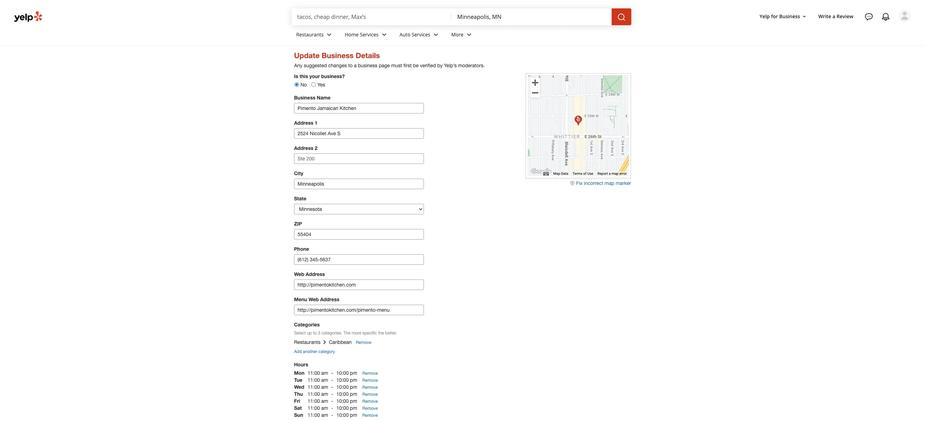 Task type: vqa. For each thing, say whether or not it's contained in the screenshot.
24 chevron down v2 image inside the Restaurants link
yes



Task type: locate. For each thing, give the bounding box(es) containing it.
10:00 for sun
[[336, 413, 349, 419]]

2 services from the left
[[412, 31, 430, 38]]

map for a
[[612, 172, 619, 176]]

24 chevron down v2 image left 'auto'
[[380, 30, 388, 39]]

to right changes
[[348, 63, 353, 68]]

11:00 down the wed 11:00 am - 10:00 pm
[[308, 392, 320, 398]]

write a review link
[[816, 10, 856, 23]]

5 11:00 from the top
[[308, 399, 320, 405]]

3 24 chevron down v2 image from the left
[[432, 30, 440, 39]]

24 chevron down v2 image for restaurants
[[325, 30, 333, 39]]

0 horizontal spatial web
[[294, 272, 304, 278]]

0 horizontal spatial 24 chevron down v2 image
[[325, 30, 333, 39]]

11:00 am - 10:00 pm
[[308, 378, 357, 384], [308, 392, 357, 398], [308, 399, 357, 405], [308, 406, 357, 412], [308, 413, 357, 419]]

address left 2
[[294, 145, 313, 151]]

2 horizontal spatial business
[[779, 13, 800, 20]]

1 vertical spatial web
[[309, 297, 319, 303]]

address up menu web address
[[306, 272, 325, 278]]

2 11:00 am - 10:00 pm from the top
[[308, 392, 357, 398]]

5 - from the top
[[331, 399, 333, 405]]

2 - from the top
[[331, 378, 333, 384]]

11:00 for thu
[[308, 392, 320, 398]]

update business details any suggested changes to a business page must first be verified by yelp's moderators.
[[294, 51, 485, 68]]

a left business
[[354, 63, 357, 68]]

24 chevron down v2 image inside auto services "link"
[[432, 30, 440, 39]]

6 11:00 from the top
[[308, 406, 320, 412]]

5 10:00 from the top
[[336, 399, 349, 405]]

10:00 for sat
[[336, 406, 349, 412]]

24 chevron down v2 image for auto services
[[432, 30, 440, 39]]

2 vertical spatial a
[[609, 172, 611, 176]]

1 horizontal spatial web
[[309, 297, 319, 303]]

remove link for sun
[[362, 414, 378, 419]]

restaurants up update at the top left
[[296, 31, 324, 38]]

2 10:00 from the top
[[336, 378, 349, 384]]

0 vertical spatial to
[[348, 63, 353, 68]]

a for write
[[833, 13, 835, 20]]

2 24 chevron down v2 image from the left
[[380, 30, 388, 39]]

11:00 for sat
[[308, 406, 320, 412]]

6 10:00 from the top
[[336, 406, 349, 412]]

2 none field from the left
[[457, 13, 606, 21]]

10:00
[[336, 371, 349, 377], [336, 378, 349, 384], [336, 385, 349, 391], [336, 392, 349, 398], [336, 399, 349, 405], [336, 406, 349, 412], [336, 413, 349, 419]]

a
[[833, 13, 835, 20], [354, 63, 357, 68], [609, 172, 611, 176]]

11:00 am - 10:00 pm for sat
[[308, 406, 357, 412]]

10:00 inside "mon 11:00 am - 10:00 pm"
[[336, 371, 349, 377]]

any
[[294, 63, 302, 68]]

11:00 right sun
[[308, 413, 320, 419]]

restaurants
[[296, 31, 324, 38], [294, 340, 320, 346]]

your
[[309, 73, 320, 79]]

6 - from the top
[[331, 406, 333, 412]]

to
[[348, 63, 353, 68], [313, 331, 317, 336]]

restaurants down up
[[294, 340, 320, 346]]

notifications image
[[882, 13, 890, 21]]

business name
[[294, 95, 330, 101]]

11:00 am - 10:00 pm for tue
[[308, 378, 357, 384]]

2 11:00 from the top
[[308, 378, 320, 384]]

4 11:00 am - 10:00 pm from the top
[[308, 406, 357, 412]]

address
[[294, 120, 313, 126], [294, 145, 313, 151], [306, 272, 325, 278], [320, 297, 339, 303]]

11:00
[[308, 371, 320, 377], [308, 378, 320, 384], [308, 385, 320, 391], [308, 392, 320, 398], [308, 399, 320, 405], [308, 406, 320, 412], [308, 413, 320, 419]]

business up changes
[[322, 51, 354, 60]]

map
[[612, 172, 619, 176], [605, 181, 614, 186]]

select up to 3 categories. the more specific the better.
[[294, 331, 397, 336]]

services
[[360, 31, 379, 38], [412, 31, 430, 38]]

3 10:00 from the top
[[336, 385, 349, 391]]

write a review
[[818, 13, 853, 20]]

suggested
[[304, 63, 327, 68]]

pm inside "mon 11:00 am - 10:00 pm"
[[350, 371, 357, 377]]

7 pm from the top
[[350, 413, 357, 419]]

remove link
[[356, 341, 371, 346], [362, 372, 378, 377], [362, 379, 378, 384], [362, 386, 378, 391], [362, 393, 378, 398], [362, 400, 378, 405], [362, 407, 378, 412], [362, 414, 378, 419]]

map inside "link"
[[605, 181, 614, 186]]

City text field
[[294, 179, 424, 190]]

7 11:00 from the top
[[308, 413, 320, 419]]

24 chevron down v2 image left 'home' on the left of the page
[[325, 30, 333, 39]]

1 horizontal spatial business
[[322, 51, 354, 60]]

11:00 right fri
[[308, 399, 320, 405]]

business?
[[321, 73, 345, 79]]

11:00 right wed
[[308, 385, 320, 391]]

3 11:00 from the top
[[308, 385, 320, 391]]

to inside update business details any suggested changes to a business page must first be verified by yelp's moderators.
[[348, 63, 353, 68]]

first
[[403, 63, 412, 68]]

remove link for sat
[[362, 407, 378, 412]]

ZIP text field
[[294, 230, 424, 240]]

5 am from the top
[[321, 399, 328, 405]]

map left error
[[612, 172, 619, 176]]

user actions element
[[754, 9, 921, 52]]

11:00 inside the wed 11:00 am - 10:00 pm
[[308, 385, 320, 391]]

Menu Web Address text field
[[294, 305, 424, 316]]

0 vertical spatial map
[[612, 172, 619, 176]]

remove for thu
[[362, 393, 378, 398]]

Phone text field
[[294, 255, 424, 265]]

web right menu
[[309, 297, 319, 303]]

1 vertical spatial map
[[605, 181, 614, 186]]

remove
[[356, 341, 371, 346], [362, 372, 378, 377], [362, 379, 378, 384], [362, 386, 378, 391], [362, 393, 378, 398], [362, 400, 378, 405], [362, 407, 378, 412], [362, 414, 378, 419]]

3 pm from the top
[[350, 385, 357, 391]]

remove for fri
[[362, 400, 378, 405]]

1 11:00 from the top
[[308, 371, 320, 377]]

0 vertical spatial web
[[294, 272, 304, 278]]

the
[[378, 331, 384, 336]]

yes
[[317, 82, 325, 88]]

2 horizontal spatial a
[[833, 13, 835, 20]]

0 vertical spatial business
[[779, 13, 800, 20]]

zip
[[294, 221, 302, 227]]

fix
[[576, 181, 583, 186]]

4 10:00 from the top
[[336, 392, 349, 398]]

add another category
[[294, 350, 335, 355]]

remove for wed
[[362, 386, 378, 391]]

5 pm from the top
[[350, 399, 357, 405]]

is
[[294, 73, 298, 79]]

5 11:00 am - 10:00 pm from the top
[[308, 413, 357, 419]]

business down no
[[294, 95, 315, 101]]

category
[[318, 350, 335, 355]]

categories
[[294, 322, 320, 328]]

business left 16 chevron down v2 image
[[779, 13, 800, 20]]

wed 11:00 am - 10:00 pm
[[294, 385, 357, 391]]

7 am from the top
[[321, 413, 328, 419]]

0 vertical spatial restaurants
[[296, 31, 324, 38]]

pm
[[350, 371, 357, 377], [350, 378, 357, 384], [350, 385, 357, 391], [350, 392, 357, 398], [350, 399, 357, 405], [350, 406, 357, 412], [350, 413, 357, 419]]

0 horizontal spatial services
[[360, 31, 379, 38]]

am for sun
[[321, 413, 328, 419]]

services right 'auto'
[[412, 31, 430, 38]]

hours
[[294, 362, 308, 368]]

1 horizontal spatial 24 chevron down v2 image
[[380, 30, 388, 39]]

11:00 right sat
[[308, 406, 320, 412]]

am
[[321, 371, 328, 377], [321, 378, 328, 384], [321, 385, 328, 391], [321, 392, 328, 398], [321, 399, 328, 405], [321, 406, 328, 412], [321, 413, 328, 419]]

10:00 inside the wed 11:00 am - 10:00 pm
[[336, 385, 349, 391]]

1 11:00 am - 10:00 pm from the top
[[308, 378, 357, 384]]

1 vertical spatial business
[[322, 51, 354, 60]]

am for thu
[[321, 392, 328, 398]]

add
[[294, 350, 302, 355]]

restaurants inside restaurants link
[[296, 31, 324, 38]]

- inside "mon 11:00 am - 10:00 pm"
[[331, 371, 333, 377]]

Address 1 text field
[[294, 128, 424, 139]]

4 am from the top
[[321, 392, 328, 398]]

address 2
[[294, 145, 317, 151]]

of
[[583, 172, 586, 176]]

None search field
[[292, 8, 633, 25]]

menu
[[294, 297, 307, 303]]

1 24 chevron down v2 image from the left
[[325, 30, 333, 39]]

3 11:00 am - 10:00 pm from the top
[[308, 399, 357, 405]]

1 horizontal spatial to
[[348, 63, 353, 68]]

1 none field from the left
[[297, 13, 446, 21]]

4 - from the top
[[331, 392, 333, 398]]

address left 1
[[294, 120, 313, 126]]

home
[[345, 31, 359, 38]]

more link
[[446, 25, 479, 46]]

services right 'home' on the left of the page
[[360, 31, 379, 38]]

11:00 am - 10:00 pm for thu
[[308, 392, 357, 398]]

7 10:00 from the top
[[336, 413, 349, 419]]

business inside update business details any suggested changes to a business page must first be verified by yelp's moderators.
[[322, 51, 354, 60]]

1 10:00 from the top
[[336, 371, 349, 377]]

2 am from the top
[[321, 378, 328, 384]]

1
[[315, 120, 317, 126]]

24 chevron down v2 image
[[325, 30, 333, 39], [380, 30, 388, 39], [432, 30, 440, 39]]

0 horizontal spatial business
[[294, 95, 315, 101]]

details
[[356, 51, 380, 60]]

better.
[[385, 331, 397, 336]]

1 pm from the top
[[350, 371, 357, 377]]

1 horizontal spatial a
[[609, 172, 611, 176]]

a right "report"
[[609, 172, 611, 176]]

to left 3
[[313, 331, 317, 336]]

1 vertical spatial a
[[354, 63, 357, 68]]

city
[[294, 171, 303, 177]]

None radio
[[311, 82, 316, 87]]

google image
[[530, 167, 553, 177]]

maria w. image
[[898, 9, 911, 22]]

24 chevron down v2 image inside home services link
[[380, 30, 388, 39]]

3 - from the top
[[331, 385, 333, 391]]

None radio
[[294, 82, 299, 87]]

am for fri
[[321, 399, 328, 405]]

6 am from the top
[[321, 406, 328, 412]]

state
[[294, 196, 306, 202]]

business categories element
[[291, 25, 911, 46]]

None field
[[297, 13, 446, 21], [457, 13, 606, 21]]

map down report a map error
[[605, 181, 614, 186]]

11:00 up the wed 11:00 am - 10:00 pm
[[308, 378, 320, 384]]

1 services from the left
[[360, 31, 379, 38]]

fix incorrect map marker link
[[569, 181, 631, 187]]

6 pm from the top
[[350, 406, 357, 412]]

Web Address text field
[[294, 280, 424, 291]]

services inside "link"
[[412, 31, 430, 38]]

pm for sun
[[350, 413, 357, 419]]

for
[[771, 13, 778, 20]]

7 - from the top
[[331, 413, 333, 419]]

24 chevron down v2 image right auto services
[[432, 30, 440, 39]]

services for home services
[[360, 31, 379, 38]]

2 vertical spatial business
[[294, 95, 315, 101]]

4 pm from the top
[[350, 392, 357, 398]]

address 1
[[294, 120, 317, 126]]

terms of use link
[[573, 172, 593, 176]]

0 vertical spatial a
[[833, 13, 835, 20]]

map
[[553, 172, 560, 176]]

2
[[315, 145, 317, 151]]

0 horizontal spatial none field
[[297, 13, 446, 21]]

the
[[343, 331, 350, 336]]

auto
[[400, 31, 410, 38]]

name
[[317, 95, 330, 101]]

2 pm from the top
[[350, 378, 357, 384]]

services for auto services
[[412, 31, 430, 38]]

10:00 for thu
[[336, 392, 349, 398]]

1 horizontal spatial none field
[[457, 13, 606, 21]]

pm inside the wed 11:00 am - 10:00 pm
[[350, 385, 357, 391]]

24 chevron down v2 image inside restaurants link
[[325, 30, 333, 39]]

changes
[[328, 63, 347, 68]]

4 11:00 from the top
[[308, 392, 320, 398]]

report
[[598, 172, 608, 176]]

1 vertical spatial to
[[313, 331, 317, 336]]

phone
[[294, 246, 309, 252]]

- for fri
[[331, 399, 333, 405]]

web up menu
[[294, 272, 304, 278]]

1 horizontal spatial services
[[412, 31, 430, 38]]

select
[[294, 331, 306, 336]]

2 horizontal spatial 24 chevron down v2 image
[[432, 30, 440, 39]]

a right write
[[833, 13, 835, 20]]

11:00 right mon
[[308, 371, 320, 377]]

1 am from the top
[[321, 371, 328, 377]]

0 horizontal spatial a
[[354, 63, 357, 68]]

3 am from the top
[[321, 385, 328, 391]]

1 - from the top
[[331, 371, 333, 377]]



Task type: describe. For each thing, give the bounding box(es) containing it.
be
[[413, 63, 419, 68]]

another
[[303, 350, 317, 355]]

map region
[[524, 30, 703, 210]]

11:00 inside "mon 11:00 am - 10:00 pm"
[[308, 371, 320, 377]]

add another category link
[[294, 350, 631, 356]]

update
[[294, 51, 320, 60]]

remove for sun
[[362, 414, 378, 419]]

menu web address
[[294, 297, 339, 303]]

yelp for business
[[760, 13, 800, 20]]

fri
[[294, 399, 300, 405]]

caribbean
[[329, 340, 352, 346]]

is this your business?
[[294, 73, 345, 79]]

sun
[[294, 413, 303, 419]]

remove link for tue
[[362, 379, 378, 384]]

keyboard shortcuts image
[[543, 172, 549, 176]]

yelp for business button
[[757, 10, 810, 23]]

address right menu
[[320, 297, 339, 303]]

map for incorrect
[[605, 181, 614, 186]]

remove link for wed
[[362, 386, 378, 391]]

Address 2 text field
[[294, 154, 424, 164]]

home services link
[[339, 25, 394, 46]]

mon 11:00 am - 10:00 pm
[[294, 371, 357, 377]]

24 chevron down v2 image
[[465, 30, 473, 39]]

report a map error link
[[598, 172, 627, 176]]

no
[[300, 82, 307, 88]]

Find text field
[[297, 13, 446, 21]]

11:00 am - 10:00 pm for fri
[[308, 399, 357, 405]]

remove for sat
[[362, 407, 378, 412]]

report a map error
[[598, 172, 627, 176]]

a inside update business details any suggested changes to a business page must first be verified by yelp's moderators.
[[354, 63, 357, 68]]

business
[[358, 63, 377, 68]]

11:00 am - 10:00 pm for sun
[[308, 413, 357, 419]]

map data
[[553, 172, 568, 176]]

this
[[300, 73, 308, 79]]

sat
[[294, 406, 302, 412]]

yelp's
[[444, 63, 457, 68]]

24 chevron down v2 image for home services
[[380, 30, 388, 39]]

tue
[[294, 378, 302, 384]]

1 vertical spatial restaurants
[[294, 340, 320, 346]]

error
[[619, 172, 627, 176]]

incorrect
[[584, 181, 603, 186]]

11:00 for tue
[[308, 378, 320, 384]]

none field 'near'
[[457, 13, 606, 21]]

pm for tue
[[350, 378, 357, 384]]

11:00 for fri
[[308, 399, 320, 405]]

auto services
[[400, 31, 430, 38]]

by
[[437, 63, 443, 68]]

am for tue
[[321, 378, 328, 384]]

write
[[818, 13, 831, 20]]

fix incorrect map marker
[[576, 181, 631, 186]]

10:00 for fri
[[336, 399, 349, 405]]

map data button
[[553, 172, 568, 177]]

review
[[837, 13, 853, 20]]

wed
[[294, 385, 304, 391]]

- for tue
[[331, 378, 333, 384]]

Business Name text field
[[294, 103, 424, 114]]

auto services link
[[394, 25, 446, 46]]

remove for tue
[[362, 379, 378, 384]]

page
[[379, 63, 390, 68]]

categories.
[[321, 331, 342, 336]]

moderators.
[[458, 63, 485, 68]]

business inside button
[[779, 13, 800, 20]]

16 chevron down v2 image
[[802, 14, 807, 19]]

am inside "mon 11:00 am - 10:00 pm"
[[321, 371, 328, 377]]

none field find
[[297, 13, 446, 21]]

remove for mon
[[362, 372, 378, 377]]

3
[[318, 331, 320, 336]]

web address
[[294, 272, 325, 278]]

- for thu
[[331, 392, 333, 398]]

- inside the wed 11:00 am - 10:00 pm
[[331, 385, 333, 391]]

more
[[451, 31, 463, 38]]

search image
[[617, 13, 626, 21]]

terms of use
[[573, 172, 593, 176]]

use
[[587, 172, 593, 176]]

11:00 for sun
[[308, 413, 320, 419]]

thu
[[294, 392, 303, 398]]

- for sat
[[331, 406, 333, 412]]

more
[[352, 331, 361, 336]]

home services
[[345, 31, 379, 38]]

pm for fri
[[350, 399, 357, 405]]

pm for thu
[[350, 392, 357, 398]]

messages image
[[865, 13, 873, 21]]

up
[[307, 331, 312, 336]]

pm for sat
[[350, 406, 357, 412]]

am inside the wed 11:00 am - 10:00 pm
[[321, 385, 328, 391]]

terms
[[573, 172, 582, 176]]

am for sat
[[321, 406, 328, 412]]

0 horizontal spatial to
[[313, 331, 317, 336]]

data
[[561, 172, 568, 176]]

mon
[[294, 371, 304, 377]]

marker
[[616, 181, 631, 186]]

a for report
[[609, 172, 611, 176]]

yelp
[[760, 13, 770, 20]]

must
[[391, 63, 402, 68]]

verified
[[420, 63, 436, 68]]

Near text field
[[457, 13, 606, 21]]

10:00 for tue
[[336, 378, 349, 384]]

remove link for mon
[[362, 372, 378, 377]]

specific
[[362, 331, 377, 336]]

restaurants link
[[291, 25, 339, 46]]

- for sun
[[331, 413, 333, 419]]

remove link for thu
[[362, 393, 378, 398]]

remove link for fri
[[362, 400, 378, 405]]



